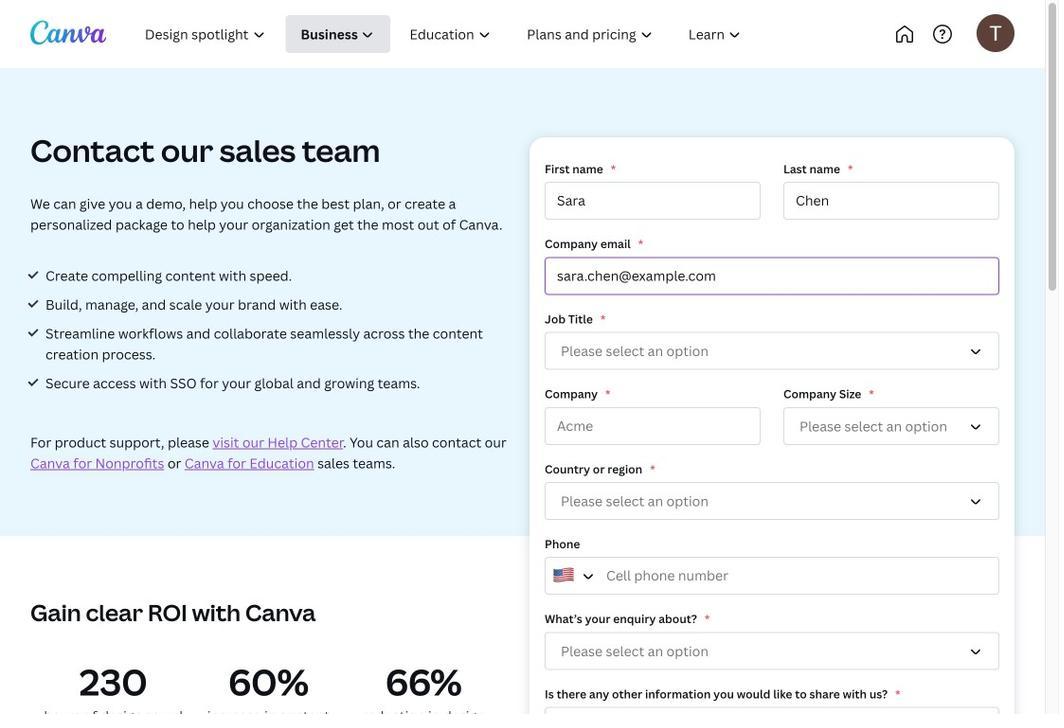 Task type: locate. For each thing, give the bounding box(es) containing it.
Cell phone number text field
[[545, 557, 1000, 595]]

John text field
[[545, 182, 761, 220]]



Task type: describe. For each thing, give the bounding box(es) containing it.
Acme text field
[[545, 407, 761, 445]]

top level navigation element
[[129, 15, 822, 53]]

john.smith@acme.com text field
[[545, 257, 1000, 295]]

Smith text field
[[784, 182, 1000, 220]]



Task type: vqa. For each thing, say whether or not it's contained in the screenshot.
John.Smith@Acme.Com TEXT FIELD
yes



